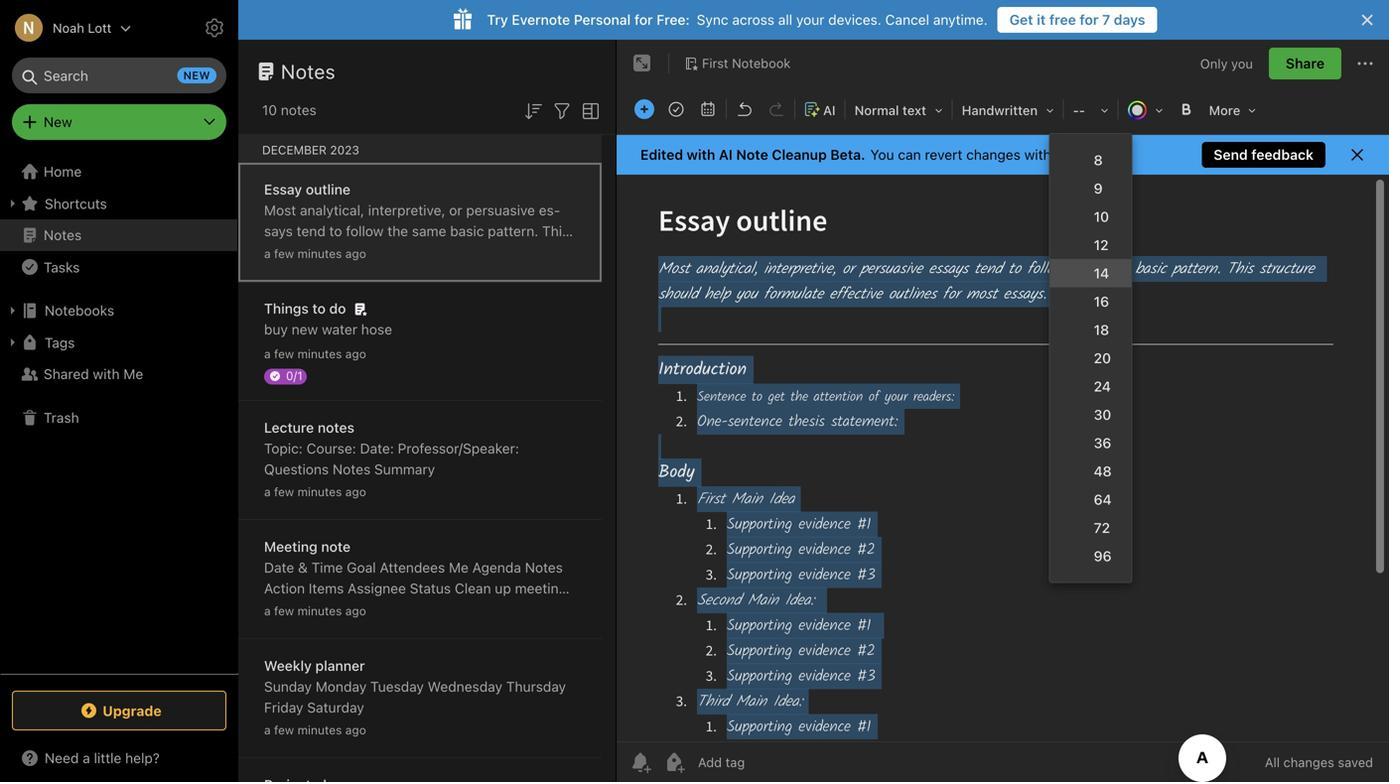 Task type: describe. For each thing, give the bounding box(es) containing it.
little
[[94, 750, 121, 767]]

same
[[412, 223, 446, 239]]

notes up course:
[[318, 420, 354, 436]]

48
[[1094, 463, 1112, 480]]

home link
[[0, 156, 238, 188]]

ago for date & time goal attendees me agenda notes action items assignee status clean up meeting notes send out meeting notes and action items
[[345, 604, 366, 618]]

0 horizontal spatial 10
[[262, 102, 277, 118]]

for inside most analytical, interpretive, or persuasive es says tend to follow the same basic pattern. this structure should help you formulate effective outlines for most ...
[[318, 265, 336, 281]]

trash
[[44, 410, 79, 426]]

edited with ai note cleanup beta. you can revert changes with undo.
[[640, 146, 1093, 163]]

1 vertical spatial to
[[312, 300, 326, 317]]

beta.
[[830, 146, 865, 163]]

all
[[1265, 755, 1280, 770]]

64
[[1094, 491, 1112, 508]]

outlines
[[264, 265, 315, 281]]

cleanup
[[772, 146, 827, 163]]

essay
[[264, 181, 302, 198]]

18 link
[[1050, 316, 1132, 344]]

few inside weekly planner sunday monday tuesday wednesday thursday friday saturday a few minutes ago
[[274, 723, 294, 737]]

basic
[[450, 223, 484, 239]]

most
[[340, 265, 372, 281]]

noah lott
[[53, 20, 112, 35]]

can
[[898, 146, 921, 163]]

ago inside weekly planner sunday monday tuesday wednesday thursday friday saturday a few minutes ago
[[345, 723, 366, 737]]

upgrade
[[103, 703, 162, 719]]

new search field
[[26, 58, 216, 93]]

notebook
[[732, 56, 791, 71]]

Account field
[[0, 8, 131, 48]]

meeting
[[264, 539, 317, 555]]

professor/speaker:
[[398, 440, 519, 457]]

Add tag field
[[696, 754, 845, 771]]

things to do
[[264, 300, 346, 317]]

outline
[[306, 181, 350, 198]]

96 link
[[1050, 542, 1132, 570]]

0/1
[[286, 369, 303, 383]]

9
[[1094, 180, 1103, 197]]

14 link
[[1050, 259, 1132, 287]]

topic: course: date: professor/speaker: questions notes summary
[[264, 440, 519, 478]]

24
[[1094, 378, 1111, 395]]

new
[[44, 114, 72, 130]]

this
[[542, 223, 569, 239]]

10 notes
[[262, 102, 317, 118]]

you inside note window element
[[1231, 56, 1253, 71]]

10 link
[[1050, 203, 1132, 231]]

bold image
[[1172, 95, 1200, 123]]

edited
[[640, 146, 683, 163]]

new inside search field
[[183, 69, 211, 82]]

notebooks link
[[0, 295, 237, 327]]

lecture notes
[[264, 420, 354, 436]]

across
[[732, 11, 774, 28]]

help
[[373, 244, 401, 260]]

notes inside meeting note date & time goal attendees me agenda notes action items assignee status clean up meeting notes send out meeting notes and action items
[[525, 560, 563, 576]]

72
[[1094, 520, 1110, 536]]

evernote
[[512, 11, 570, 28]]

questions
[[264, 461, 329, 478]]

normal
[[855, 103, 899, 118]]

tags
[[45, 334, 75, 351]]

72 link
[[1050, 514, 1132, 542]]

action
[[264, 580, 305, 597]]

Note Editor text field
[[617, 175, 1389, 742]]

a inside weekly planner sunday monday tuesday wednesday thursday friday saturday a few minutes ago
[[264, 723, 271, 737]]

a down questions
[[264, 485, 271, 499]]

december
[[262, 143, 327, 157]]

notes link
[[0, 219, 237, 251]]

1 horizontal spatial changes
[[1283, 755, 1334, 770]]

sunday
[[264, 679, 312, 695]]

tree containing home
[[0, 156, 238, 673]]

notes down status
[[421, 601, 456, 618]]

few for topic: course: date: professor/speaker: questions notes summary
[[274, 485, 294, 499]]

formulate
[[431, 244, 493, 260]]

7
[[1102, 11, 1110, 28]]

essay outline
[[264, 181, 350, 198]]

date:
[[360, 440, 394, 457]]

1 - from the left
[[1073, 103, 1079, 118]]

36 link
[[1050, 429, 1132, 457]]

ai button
[[797, 95, 843, 124]]

ai inside button
[[823, 103, 836, 118]]

12 link
[[1050, 231, 1132, 259]]

get it free for 7 days button
[[998, 7, 1157, 33]]

try
[[487, 11, 508, 28]]

and
[[460, 601, 484, 618]]

Search text field
[[26, 58, 212, 93]]

notes inside topic: course: date: professor/speaker: questions notes summary
[[333, 461, 371, 478]]

tend
[[297, 223, 326, 239]]

status
[[410, 580, 451, 597]]

wednesday
[[428, 679, 502, 695]]

0 horizontal spatial ai
[[719, 146, 733, 163]]

items
[[309, 580, 344, 597]]

18
[[1094, 322, 1109, 338]]

calendar event image
[[694, 95, 722, 123]]

saved
[[1338, 755, 1373, 770]]

click to collapse image
[[231, 746, 246, 770]]

a inside field
[[83, 750, 90, 767]]

the
[[387, 223, 408, 239]]

note
[[736, 146, 768, 163]]

weekly
[[264, 658, 312, 674]]

--
[[1073, 103, 1085, 118]]

attendees
[[380, 560, 445, 576]]

for for 7
[[1080, 11, 1099, 28]]

meeting note date & time goal attendees me agenda notes action items assignee status clean up meeting notes send out meeting notes and action items
[[264, 539, 567, 618]]

add tag image
[[662, 751, 686, 774]]

minutes for most analytical, interpretive, or persuasive es says tend to follow the same basic pattern. this structure should help you formulate effective outlines for most ...
[[297, 247, 342, 261]]

tuesday
[[370, 679, 424, 695]]

cancel
[[885, 11, 929, 28]]

0 vertical spatial changes
[[966, 146, 1021, 163]]

WHAT'S NEW field
[[0, 743, 238, 774]]

48 link
[[1050, 457, 1132, 486]]

a up outlines in the left of the page
[[264, 247, 271, 261]]

a few minutes ago for date & time goal attendees me agenda notes action items assignee status clean up meeting notes send out meeting notes and action items
[[264, 604, 366, 618]]

View options field
[[574, 97, 603, 123]]

Sort options field
[[521, 97, 545, 123]]

personal
[[574, 11, 631, 28]]

add a reminder image
[[629, 751, 652, 774]]

note window element
[[617, 40, 1389, 782]]

16 link
[[1050, 287, 1132, 316]]

text
[[903, 103, 926, 118]]

30
[[1094, 407, 1111, 423]]

for for free:
[[634, 11, 653, 28]]

2 a few minutes ago from the top
[[264, 347, 366, 361]]

Heading level field
[[848, 95, 950, 124]]



Task type: vqa. For each thing, say whether or not it's contained in the screenshot.
Notebooks
yes



Task type: locate. For each thing, give the bounding box(es) containing it.
0 vertical spatial new
[[183, 69, 211, 82]]

ai left the normal
[[823, 103, 836, 118]]

0 vertical spatial send
[[1214, 146, 1248, 163]]

0 horizontal spatial you
[[404, 244, 427, 260]]

2 horizontal spatial for
[[1080, 11, 1099, 28]]

2 minutes from the top
[[297, 347, 342, 361]]

minutes
[[297, 247, 342, 261], [297, 347, 342, 361], [297, 485, 342, 499], [297, 604, 342, 618], [297, 723, 342, 737]]

notes up tasks
[[44, 227, 82, 243]]

0 vertical spatial 10
[[262, 102, 277, 118]]

ago for most analytical, interpretive, or persuasive es says tend to follow the same basic pattern. this structure should help you formulate effective outlines for most ...
[[345, 247, 366, 261]]

1 vertical spatial ai
[[719, 146, 733, 163]]

undo.
[[1055, 146, 1093, 163]]

0 horizontal spatial for
[[318, 265, 336, 281]]

few down questions
[[274, 485, 294, 499]]

36
[[1094, 435, 1111, 451]]

me down tags button
[[123, 366, 143, 382]]

8 9 10
[[1094, 152, 1109, 225]]

1 vertical spatial you
[[404, 244, 427, 260]]

0 horizontal spatial changes
[[966, 146, 1021, 163]]

0 horizontal spatial me
[[123, 366, 143, 382]]

anytime.
[[933, 11, 988, 28]]

a few minutes ago for topic: course: date: professor/speaker: questions notes summary
[[264, 485, 366, 499]]

minutes down the saturday
[[297, 723, 342, 737]]

send down items
[[304, 601, 336, 618]]

1 horizontal spatial new
[[292, 321, 318, 338]]

shared with me link
[[0, 358, 237, 390]]

me up clean
[[449, 560, 469, 576]]

2 ago from the top
[[345, 347, 366, 361]]

persuasive
[[466, 202, 535, 218]]

Add filters field
[[550, 97, 574, 123]]

More actions field
[[1353, 48, 1377, 79]]

0 horizontal spatial meeting
[[365, 601, 417, 618]]

1 horizontal spatial 10
[[1094, 209, 1109, 225]]

1 a few minutes ago from the top
[[264, 247, 366, 261]]

few for date & time goal attendees me agenda notes action items assignee status clean up meeting notes send out meeting notes and action items
[[274, 604, 294, 618]]

5 ago from the top
[[345, 723, 366, 737]]

changes down handwritten
[[966, 146, 1021, 163]]

trash link
[[0, 402, 237, 434]]

Insert field
[[630, 95, 659, 123]]

course:
[[306, 440, 356, 457]]

1 horizontal spatial for
[[634, 11, 653, 28]]

add filters image
[[550, 99, 574, 123]]

3 ago from the top
[[345, 485, 366, 499]]

friday
[[264, 700, 303, 716]]

0 horizontal spatial to
[[312, 300, 326, 317]]

to inside most analytical, interpretive, or persuasive es says tend to follow the same basic pattern. this structure should help you formulate effective outlines for most ...
[[329, 223, 342, 239]]

few down the action
[[274, 604, 294, 618]]

agenda
[[472, 560, 521, 576]]

a few minutes ago for most analytical, interpretive, or persuasive es says tend to follow the same basic pattern. this structure should help you formulate effective outlines for most ...
[[264, 247, 366, 261]]

2023
[[330, 143, 359, 157]]

notes up items
[[525, 560, 563, 576]]

0 vertical spatial to
[[329, 223, 342, 239]]

10 inside dropdown list menu
[[1094, 209, 1109, 225]]

4 ago from the top
[[345, 604, 366, 618]]

with right edited
[[687, 146, 715, 163]]

ai
[[823, 103, 836, 118], [719, 146, 733, 163]]

home
[[44, 163, 82, 180]]

0 vertical spatial meeting
[[515, 580, 567, 597]]

all
[[778, 11, 792, 28]]

you
[[870, 146, 894, 163]]

says
[[264, 202, 560, 239]]

to down analytical,
[[329, 223, 342, 239]]

shortcuts
[[45, 195, 107, 212]]

with
[[687, 146, 715, 163], [1024, 146, 1051, 163], [93, 366, 120, 382]]

12
[[1094, 237, 1109, 253]]

expand note image
[[631, 52, 654, 75]]

up
[[495, 580, 511, 597]]

0 vertical spatial me
[[123, 366, 143, 382]]

try evernote personal for free: sync across all your devices. cancel anytime.
[[487, 11, 988, 28]]

Font color field
[[1121, 95, 1170, 124]]

1 horizontal spatial send
[[1214, 146, 1248, 163]]

most analytical, interpretive, or persuasive es says tend to follow the same basic pattern. this structure should help you formulate effective outlines for most ...
[[264, 202, 569, 281]]

0 horizontal spatial send
[[304, 601, 336, 618]]

4 few from the top
[[274, 604, 294, 618]]

1 vertical spatial changes
[[1283, 755, 1334, 770]]

0 horizontal spatial with
[[93, 366, 120, 382]]

tasks
[[44, 259, 80, 275]]

ago down water in the left top of the page
[[345, 347, 366, 361]]

a down friday
[[264, 723, 271, 737]]

minutes down items
[[297, 604, 342, 618]]

a down the action
[[264, 604, 271, 618]]

14 menu item
[[1050, 259, 1132, 287]]

buy new water hose
[[264, 321, 392, 338]]

Font size field
[[1066, 95, 1116, 124]]

a few minutes ago down buy new water hose
[[264, 347, 366, 361]]

need a little help?
[[45, 750, 160, 767]]

changes right all
[[1283, 755, 1334, 770]]

1 horizontal spatial you
[[1231, 56, 1253, 71]]

tags button
[[0, 327, 237, 358]]

ago down the saturday
[[345, 723, 366, 737]]

notebooks
[[45, 302, 114, 319]]

goal
[[347, 560, 376, 576]]

for inside button
[[1080, 11, 1099, 28]]

interpretive,
[[368, 202, 445, 218]]

1 vertical spatial 10
[[1094, 209, 1109, 225]]

2 horizontal spatial with
[[1024, 146, 1051, 163]]

new down the things to do at the left top of the page
[[292, 321, 318, 338]]

minutes down buy new water hose
[[297, 347, 342, 361]]

notes up 10 notes at the top left
[[281, 60, 336, 83]]

More field
[[1202, 95, 1263, 124]]

get
[[1009, 11, 1033, 28]]

3 a few minutes ago from the top
[[264, 485, 366, 499]]

notes down course:
[[333, 461, 371, 478]]

1 few from the top
[[274, 247, 294, 261]]

you down same in the top of the page
[[404, 244, 427, 260]]

monday
[[316, 679, 367, 695]]

a
[[264, 247, 271, 261], [264, 347, 271, 361], [264, 485, 271, 499], [264, 604, 271, 618], [264, 723, 271, 737], [83, 750, 90, 767]]

10 up 12
[[1094, 209, 1109, 225]]

few up outlines in the left of the page
[[274, 247, 294, 261]]

ai left note
[[719, 146, 733, 163]]

ago up most
[[345, 247, 366, 261]]

few up 0/1
[[274, 347, 294, 361]]

thursday
[[506, 679, 566, 695]]

minutes down tend
[[297, 247, 342, 261]]

you right the only
[[1231, 56, 1253, 71]]

out
[[340, 601, 361, 618]]

2 - from the left
[[1079, 103, 1085, 118]]

9 link
[[1050, 174, 1132, 203]]

1 horizontal spatial with
[[687, 146, 715, 163]]

8
[[1094, 152, 1103, 168]]

notes down the action
[[264, 601, 300, 618]]

time
[[311, 560, 343, 576]]

minutes for date & time goal attendees me agenda notes action items assignee status clean up meeting notes send out meeting notes and action items
[[297, 604, 342, 618]]

dropdown list menu
[[1050, 146, 1132, 570]]

things
[[264, 300, 309, 317]]

1 minutes from the top
[[297, 247, 342, 261]]

revert
[[925, 146, 962, 163]]

send down more
[[1214, 146, 1248, 163]]

buy
[[264, 321, 288, 338]]

me inside meeting note date & time goal attendees me agenda notes action items assignee status clean up meeting notes send out meeting notes and action items
[[449, 560, 469, 576]]

meeting down assignee
[[365, 601, 417, 618]]

2 few from the top
[[274, 347, 294, 361]]

for left 7
[[1080, 11, 1099, 28]]

note
[[321, 539, 351, 555]]

planner
[[315, 658, 365, 674]]

only you
[[1200, 56, 1253, 71]]

first notebook button
[[677, 50, 798, 77]]

1 vertical spatial meeting
[[365, 601, 417, 618]]

1 vertical spatial send
[[304, 601, 336, 618]]

me
[[123, 366, 143, 382], [449, 560, 469, 576]]

with for me
[[93, 366, 120, 382]]

3 minutes from the top
[[297, 485, 342, 499]]

minutes for topic: course: date: professor/speaker: questions notes summary
[[297, 485, 342, 499]]

0 vertical spatial you
[[1231, 56, 1253, 71]]

expand tags image
[[5, 335, 21, 351]]

your
[[796, 11, 825, 28]]

all changes saved
[[1265, 755, 1373, 770]]

1 horizontal spatial to
[[329, 223, 342, 239]]

ago down date:
[[345, 485, 366, 499]]

upgrade button
[[12, 691, 226, 731]]

shared
[[44, 366, 89, 382]]

with for ai
[[687, 146, 715, 163]]

few down friday
[[274, 723, 294, 737]]

4 a few minutes ago from the top
[[264, 604, 366, 618]]

Font family field
[[955, 95, 1061, 124]]

devices.
[[828, 11, 882, 28]]

1 horizontal spatial meeting
[[515, 580, 567, 597]]

a few minutes ago down questions
[[264, 485, 366, 499]]

1 ago from the top
[[345, 247, 366, 261]]

4 minutes from the top
[[297, 604, 342, 618]]

new
[[183, 69, 211, 82], [292, 321, 318, 338]]

for
[[634, 11, 653, 28], [1080, 11, 1099, 28], [318, 265, 336, 281]]

december 2023
[[262, 143, 359, 157]]

undo image
[[731, 95, 759, 123]]

a few minutes ago down items
[[264, 604, 366, 618]]

lott
[[88, 20, 112, 35]]

with left undo.
[[1024, 146, 1051, 163]]

1 vertical spatial me
[[449, 560, 469, 576]]

minutes down questions
[[297, 485, 342, 499]]

saturday
[[307, 700, 364, 716]]

need
[[45, 750, 79, 767]]

more actions image
[[1353, 52, 1377, 75]]

items
[[531, 601, 566, 618]]

5 few from the top
[[274, 723, 294, 737]]

follow
[[346, 223, 384, 239]]

0 horizontal spatial new
[[183, 69, 211, 82]]

meeting up items
[[515, 580, 567, 597]]

new down settings icon at the left
[[183, 69, 211, 82]]

a few minutes ago
[[264, 247, 366, 261], [264, 347, 366, 361], [264, 485, 366, 499], [264, 604, 366, 618]]

a few minutes ago down tend
[[264, 247, 366, 261]]

send inside button
[[1214, 146, 1248, 163]]

-
[[1073, 103, 1079, 118], [1079, 103, 1085, 118]]

1 horizontal spatial ai
[[823, 103, 836, 118]]

20 link
[[1050, 344, 1132, 372]]

a left little
[[83, 750, 90, 767]]

to left do
[[312, 300, 326, 317]]

share button
[[1269, 48, 1341, 79]]

ago
[[345, 247, 366, 261], [345, 347, 366, 361], [345, 485, 366, 499], [345, 604, 366, 618], [345, 723, 366, 737]]

send inside meeting note date & time goal attendees me agenda notes action items assignee status clean up meeting notes send out meeting notes and action items
[[304, 601, 336, 618]]

ago for topic: course: date: professor/speaker: questions notes summary
[[345, 485, 366, 499]]

notes up december
[[281, 102, 317, 118]]

with down tags button
[[93, 366, 120, 382]]

noah
[[53, 20, 84, 35]]

effective
[[496, 244, 552, 260]]

meeting
[[515, 580, 567, 597], [365, 601, 417, 618]]

a down buy
[[264, 347, 271, 361]]

pattern.
[[488, 223, 538, 239]]

help?
[[125, 750, 160, 767]]

for left most
[[318, 265, 336, 281]]

minutes inside weekly planner sunday monday tuesday wednesday thursday friday saturday a few minutes ago
[[297, 723, 342, 737]]

30 link
[[1050, 401, 1132, 429]]

settings image
[[203, 16, 226, 40]]

10 up december
[[262, 102, 277, 118]]

96
[[1094, 548, 1112, 564]]

few for most analytical, interpretive, or persuasive es says tend to follow the same basic pattern. this structure should help you formulate effective outlines for most ...
[[274, 247, 294, 261]]

1 vertical spatial new
[[292, 321, 318, 338]]

sync
[[697, 11, 728, 28]]

lecture
[[264, 420, 314, 436]]

task image
[[662, 95, 690, 123]]

topic:
[[264, 440, 303, 457]]

3 few from the top
[[274, 485, 294, 499]]

tree
[[0, 156, 238, 673]]

0 vertical spatial ai
[[823, 103, 836, 118]]

5 minutes from the top
[[297, 723, 342, 737]]

for left the free:
[[634, 11, 653, 28]]

notes
[[281, 102, 317, 118], [318, 420, 354, 436], [264, 601, 300, 618], [421, 601, 456, 618]]

expand notebooks image
[[5, 303, 21, 319]]

1 horizontal spatial me
[[449, 560, 469, 576]]

ago down assignee
[[345, 604, 366, 618]]

more
[[1209, 103, 1240, 118]]

send feedback button
[[1202, 142, 1326, 168]]

you inside most analytical, interpretive, or persuasive es says tend to follow the same basic pattern. this structure should help you formulate effective outlines for most ...
[[404, 244, 427, 260]]

feedback
[[1251, 146, 1314, 163]]

do
[[329, 300, 346, 317]]



